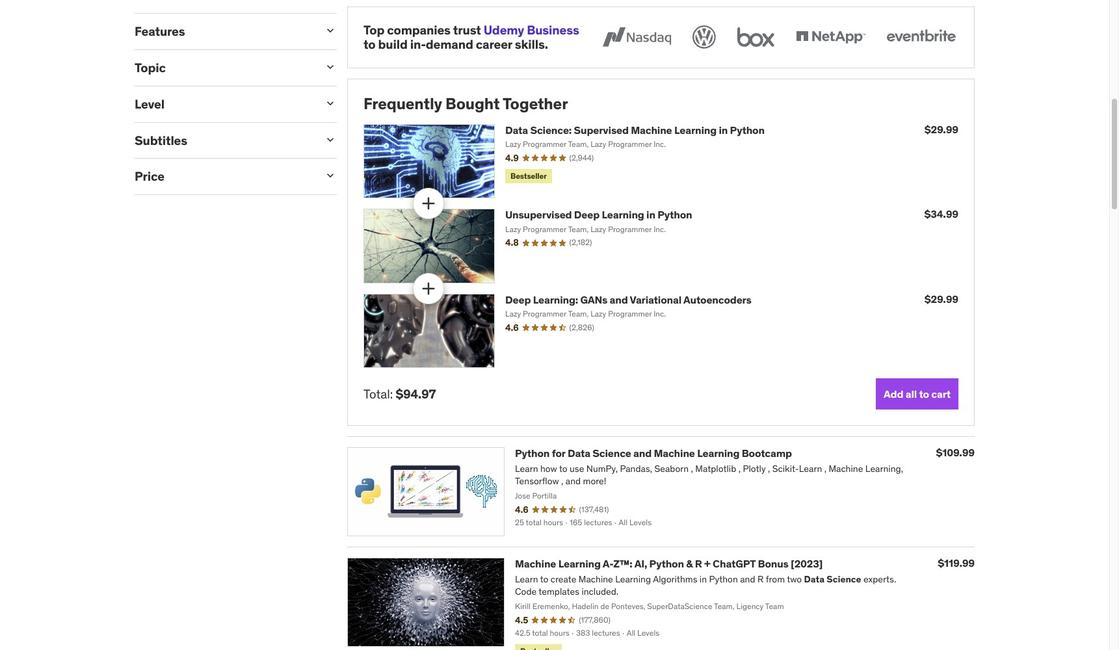 Task type: vqa. For each thing, say whether or not it's contained in the screenshot.
Level DROPDOWN BUTTON
yes



Task type: locate. For each thing, give the bounding box(es) containing it.
supervised
[[574, 124, 629, 137]]

1 small image from the top
[[324, 60, 337, 73]]

topic button
[[135, 60, 313, 75]]

0 vertical spatial inc.
[[654, 139, 666, 149]]

3 team, from the top
[[568, 309, 589, 319]]

0 vertical spatial $29.99
[[925, 123, 959, 136]]

to
[[364, 37, 376, 52], [919, 387, 929, 400]]

science:
[[530, 124, 572, 137]]

and right gans
[[610, 293, 628, 306]]

add
[[884, 387, 903, 400]]

build
[[378, 37, 408, 52]]

1 inc. from the top
[[654, 139, 666, 149]]

frequently
[[364, 94, 442, 114]]

data right the for
[[568, 447, 590, 460]]

unsupervised deep learning in python link
[[505, 208, 692, 221]]

4.8
[[505, 237, 519, 249]]

data science: supervised machine learning in python lazy programmer team, lazy programmer inc.
[[505, 124, 765, 149]]

lazy down supervised
[[591, 139, 606, 149]]

team, up (2,944)
[[568, 139, 589, 149]]

1 small image from the top
[[324, 24, 337, 37]]

1 vertical spatial $29.99
[[925, 293, 959, 306]]

1 vertical spatial in
[[646, 208, 655, 221]]

inc. down variational
[[654, 309, 666, 319]]

1 vertical spatial data
[[568, 447, 590, 460]]

small image
[[324, 24, 337, 37], [324, 97, 337, 110], [324, 133, 337, 146]]

0 vertical spatial and
[[610, 293, 628, 306]]

4.9
[[505, 152, 519, 164]]

1 vertical spatial small image
[[324, 97, 337, 110]]

1 horizontal spatial in
[[719, 124, 728, 137]]

1 vertical spatial team,
[[568, 224, 589, 234]]

inc. down unsupervised deep learning in python link
[[654, 224, 666, 234]]

for
[[552, 447, 565, 460]]

0 vertical spatial deep
[[574, 208, 600, 221]]

programmer down unsupervised
[[523, 224, 566, 234]]

deep learning: gans and variational autoencoders link
[[505, 293, 752, 306]]

0 vertical spatial data
[[505, 124, 528, 137]]

programmer down learning:
[[523, 309, 566, 319]]

&
[[686, 558, 693, 571]]

companies
[[387, 22, 451, 37]]

0 horizontal spatial to
[[364, 37, 376, 52]]

and inside deep learning: gans and variational autoencoders lazy programmer team, lazy programmer inc.
[[610, 293, 628, 306]]

2 team, from the top
[[568, 224, 589, 234]]

2 small image from the top
[[324, 169, 337, 182]]

deep up (2,182)
[[574, 208, 600, 221]]

inc. inside deep learning: gans and variational autoencoders lazy programmer team, lazy programmer inc.
[[654, 309, 666, 319]]

inc.
[[654, 139, 666, 149], [654, 224, 666, 234], [654, 309, 666, 319]]

programmer
[[523, 139, 566, 149], [608, 139, 652, 149], [523, 224, 566, 234], [608, 224, 652, 234], [523, 309, 566, 319], [608, 309, 652, 319]]

deep
[[574, 208, 600, 221], [505, 293, 531, 306]]

2 vertical spatial small image
[[324, 133, 337, 146]]

cart
[[931, 387, 951, 400]]

deep up 4.6
[[505, 293, 531, 306]]

add all to cart button
[[876, 379, 959, 410]]

price button
[[135, 169, 313, 184]]

1 team, from the top
[[568, 139, 589, 149]]

2 inc. from the top
[[654, 224, 666, 234]]

lazy down unsupervised deep learning in python link
[[591, 224, 606, 234]]

0 horizontal spatial data
[[505, 124, 528, 137]]

data up 4.9
[[505, 124, 528, 137]]

3 inc. from the top
[[654, 309, 666, 319]]

3 small image from the top
[[324, 133, 337, 146]]

team, up (2,826)
[[568, 309, 589, 319]]

machine inside data science: supervised machine learning in python lazy programmer team, lazy programmer inc.
[[631, 124, 672, 137]]

total: $94.97
[[364, 386, 436, 402]]

z™:
[[613, 558, 632, 571]]

programmer down data science: supervised machine learning in python link
[[608, 139, 652, 149]]

1 $29.99 from the top
[[925, 123, 959, 136]]

and
[[610, 293, 628, 306], [633, 447, 652, 460]]

data science: supervised machine learning in python link
[[505, 124, 765, 137]]

lazy
[[505, 139, 521, 149], [591, 139, 606, 149], [505, 224, 521, 234], [591, 224, 606, 234], [505, 309, 521, 319], [591, 309, 606, 319]]

2 $29.99 from the top
[[925, 293, 959, 306]]

deep inside deep learning: gans and variational autoencoders lazy programmer team, lazy programmer inc.
[[505, 293, 531, 306]]

0 vertical spatial machine
[[631, 124, 672, 137]]

2826 reviews element
[[569, 322, 594, 333]]

0 horizontal spatial and
[[610, 293, 628, 306]]

1 horizontal spatial data
[[568, 447, 590, 460]]

2 small image from the top
[[324, 97, 337, 110]]

programmer down science:
[[523, 139, 566, 149]]

small image for features
[[324, 24, 337, 37]]

team, up (2,182)
[[568, 224, 589, 234]]

0 horizontal spatial in
[[646, 208, 655, 221]]

2 vertical spatial inc.
[[654, 309, 666, 319]]

team,
[[568, 139, 589, 149], [568, 224, 589, 234], [568, 309, 589, 319]]

1 vertical spatial deep
[[505, 293, 531, 306]]

to right all
[[919, 387, 929, 400]]

in inside unsupervised deep learning in python lazy programmer team, lazy programmer inc.
[[646, 208, 655, 221]]

eventbrite image
[[884, 22, 959, 51]]

0 horizontal spatial deep
[[505, 293, 531, 306]]

1 horizontal spatial to
[[919, 387, 929, 400]]

in
[[719, 124, 728, 137], [646, 208, 655, 221]]

python for data science and machine learning bootcamp
[[515, 447, 792, 460]]

machine learning a-z™: ai, python & r + chatgpt bonus [2023] link
[[515, 558, 823, 571]]

small image
[[324, 60, 337, 73], [324, 169, 337, 182]]

career
[[476, 37, 512, 52]]

1 vertical spatial machine
[[654, 447, 695, 460]]

2182 reviews element
[[569, 238, 592, 249]]

0 vertical spatial small image
[[324, 24, 337, 37]]

$29.99
[[925, 123, 959, 136], [925, 293, 959, 306]]

programmer down the deep learning: gans and variational autoencoders link
[[608, 309, 652, 319]]

lazy up 4.6
[[505, 309, 521, 319]]

0 vertical spatial team,
[[568, 139, 589, 149]]

inc. down data science: supervised machine learning in python link
[[654, 139, 666, 149]]

bonus
[[758, 558, 789, 571]]

1 horizontal spatial and
[[633, 447, 652, 460]]

volkswagen image
[[690, 22, 719, 51]]

top companies trust udemy business to build in-demand career skills.
[[364, 22, 579, 52]]

to left build
[[364, 37, 376, 52]]

0 vertical spatial to
[[364, 37, 376, 52]]

[2023]
[[791, 558, 823, 571]]

0 vertical spatial small image
[[324, 60, 337, 73]]

chatgpt
[[713, 558, 756, 571]]

team, inside unsupervised deep learning in python lazy programmer team, lazy programmer inc.
[[568, 224, 589, 234]]

frequently bought together
[[364, 94, 568, 114]]

1 vertical spatial inc.
[[654, 224, 666, 234]]

learning
[[674, 124, 717, 137], [602, 208, 644, 221], [697, 447, 740, 460], [558, 558, 601, 571]]

in inside data science: supervised machine learning in python lazy programmer team, lazy programmer inc.
[[719, 124, 728, 137]]

1 vertical spatial small image
[[324, 169, 337, 182]]

1 vertical spatial to
[[919, 387, 929, 400]]

to inside top companies trust udemy business to build in-demand career skills.
[[364, 37, 376, 52]]

python
[[730, 124, 765, 137], [658, 208, 692, 221], [515, 447, 550, 460], [649, 558, 684, 571]]

$29.99 for deep learning: gans and variational autoencoders
[[925, 293, 959, 306]]

and right science
[[633, 447, 652, 460]]

2 vertical spatial team,
[[568, 309, 589, 319]]

1 horizontal spatial deep
[[574, 208, 600, 221]]

data
[[505, 124, 528, 137], [568, 447, 590, 460]]

machine
[[631, 124, 672, 137], [654, 447, 695, 460], [515, 558, 556, 571]]

science
[[593, 447, 631, 460]]

0 vertical spatial in
[[719, 124, 728, 137]]

small image for topic
[[324, 60, 337, 73]]



Task type: describe. For each thing, give the bounding box(es) containing it.
business
[[527, 22, 579, 37]]

total:
[[364, 386, 393, 402]]

team, inside deep learning: gans and variational autoencoders lazy programmer team, lazy programmer inc.
[[568, 309, 589, 319]]

udemy
[[484, 22, 524, 37]]

nasdaq image
[[600, 22, 674, 51]]

programmer down unsupervised deep learning in python link
[[608, 224, 652, 234]]

r
[[695, 558, 702, 571]]

small image for subtitles
[[324, 133, 337, 146]]

all
[[906, 387, 917, 400]]

small image for price
[[324, 169, 337, 182]]

(2,182)
[[569, 238, 592, 247]]

$94.97
[[396, 386, 436, 402]]

(2,944)
[[569, 153, 594, 163]]

netapp image
[[793, 22, 868, 51]]

2944 reviews element
[[569, 153, 594, 164]]

subtitles button
[[135, 132, 313, 148]]

to inside button
[[919, 387, 929, 400]]

4.6
[[505, 322, 519, 334]]

subtitles
[[135, 132, 187, 148]]

python inside unsupervised deep learning in python lazy programmer team, lazy programmer inc.
[[658, 208, 692, 221]]

a-
[[603, 558, 613, 571]]

deep learning: gans and variational autoencoders lazy programmer team, lazy programmer inc.
[[505, 293, 752, 319]]

bootcamp
[[742, 447, 792, 460]]

python for data science and machine learning bootcamp link
[[515, 447, 792, 460]]

small image for level
[[324, 97, 337, 110]]

learning inside data science: supervised machine learning in python lazy programmer team, lazy programmer inc.
[[674, 124, 717, 137]]

machine learning a-z™: ai, python & r + chatgpt bonus [2023]
[[515, 558, 823, 571]]

inc. inside data science: supervised machine learning in python lazy programmer team, lazy programmer inc.
[[654, 139, 666, 149]]

$29.99 for data science: supervised machine learning in python
[[925, 123, 959, 136]]

inc. inside unsupervised deep learning in python lazy programmer team, lazy programmer inc.
[[654, 224, 666, 234]]

add all to cart
[[884, 387, 951, 400]]

(2,826)
[[569, 322, 594, 332]]

$34.99
[[924, 208, 959, 221]]

ai,
[[634, 558, 647, 571]]

trust
[[453, 22, 481, 37]]

skills.
[[515, 37, 548, 52]]

gans
[[580, 293, 608, 306]]

bought
[[446, 94, 500, 114]]

features
[[135, 24, 185, 39]]

bestseller
[[510, 171, 547, 181]]

together
[[503, 94, 568, 114]]

udemy business link
[[484, 22, 579, 37]]

team, inside data science: supervised machine learning in python lazy programmer team, lazy programmer inc.
[[568, 139, 589, 149]]

1 vertical spatial and
[[633, 447, 652, 460]]

learning inside unsupervised deep learning in python lazy programmer team, lazy programmer inc.
[[602, 208, 644, 221]]

box image
[[734, 22, 778, 51]]

features button
[[135, 24, 313, 39]]

autoencoders
[[684, 293, 752, 306]]

variational
[[630, 293, 682, 306]]

topic
[[135, 60, 166, 75]]

lazy up '4.8'
[[505, 224, 521, 234]]

level
[[135, 96, 164, 112]]

data inside data science: supervised machine learning in python lazy programmer team, lazy programmer inc.
[[505, 124, 528, 137]]

price
[[135, 169, 164, 184]]

in-
[[410, 37, 426, 52]]

lazy up 4.9
[[505, 139, 521, 149]]

python inside data science: supervised machine learning in python lazy programmer team, lazy programmer inc.
[[730, 124, 765, 137]]

$119.99
[[938, 557, 975, 570]]

lazy down gans
[[591, 309, 606, 319]]

deep inside unsupervised deep learning in python lazy programmer team, lazy programmer inc.
[[574, 208, 600, 221]]

+
[[704, 558, 711, 571]]

unsupervised deep learning in python lazy programmer team, lazy programmer inc.
[[505, 208, 692, 234]]

unsupervised
[[505, 208, 572, 221]]

2 vertical spatial machine
[[515, 558, 556, 571]]

top
[[364, 22, 384, 37]]

level button
[[135, 96, 313, 112]]

$109.99
[[936, 446, 975, 459]]

learning:
[[533, 293, 578, 306]]

demand
[[426, 37, 473, 52]]



